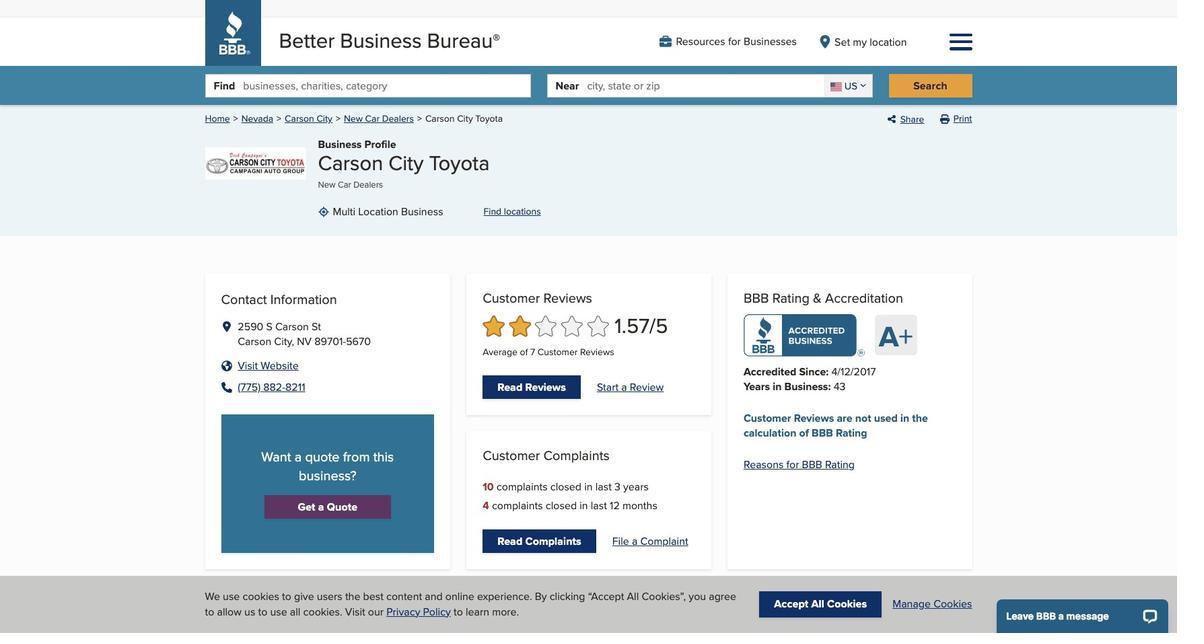 Task type: vqa. For each thing, say whether or not it's contained in the screenshot.
the rightmost 'would'
no



Task type: describe. For each thing, give the bounding box(es) containing it.
find locations button
[[484, 205, 541, 218]]

used
[[874, 410, 898, 426]]

to left "give"
[[282, 589, 291, 605]]

business profile carson city toyota new car dealers
[[318, 137, 490, 190]]

information
[[270, 289, 337, 309]]

our
[[368, 604, 384, 620]]

resources for businesses link
[[659, 34, 797, 49]]

complaints for read complaints
[[525, 534, 581, 549]]

carson city
[[285, 112, 332, 125]]

give
[[294, 589, 314, 605]]

since
[[799, 364, 826, 380]]

Near field
[[587, 75, 824, 97]]

5670
[[346, 334, 371, 350]]

business right location
[[401, 204, 443, 219]]

review
[[630, 380, 664, 395]]

carson up the visit website
[[238, 334, 271, 350]]

accept
[[774, 597, 809, 612]]

multi
[[333, 204, 355, 219]]

start a review link
[[597, 380, 664, 395]]

2590
[[238, 319, 263, 334]]

customer for customer complaints
[[483, 446, 540, 465]]

file a complaint
[[612, 534, 688, 549]]

customer reviews
[[483, 288, 592, 308]]

by
[[535, 589, 547, 605]]

average
[[483, 345, 517, 359]]

find locations
[[484, 205, 541, 218]]

accept all cookies button
[[759, 592, 882, 618]]

we
[[205, 589, 220, 605]]

nevada link
[[241, 112, 273, 125]]

business?
[[299, 466, 356, 485]]

online
[[445, 589, 474, 605]]

manage cookies button
[[893, 597, 972, 612]]

business up find search box
[[340, 26, 422, 55]]

for for resources
[[728, 34, 741, 49]]

my
[[853, 34, 867, 49]]

0 vertical spatial new
[[344, 112, 363, 125]]

us
[[845, 79, 858, 93]]

(775)
[[238, 379, 261, 395]]

home
[[205, 112, 230, 125]]

43
[[834, 379, 846, 395]]

more.
[[492, 604, 519, 620]]

bbb inside customer reviews are not used in the calculation of bbb rating
[[812, 425, 833, 441]]

city inside the 'business profile carson city toyota new car dealers'
[[388, 148, 424, 178]]

related categories
[[221, 600, 334, 619]]

nv
[[297, 334, 312, 350]]

0 vertical spatial dealers
[[382, 112, 414, 125]]

policy
[[423, 604, 451, 620]]

bbb accredited business image
[[744, 314, 865, 357]]

are
[[837, 410, 853, 426]]

start a review
[[597, 380, 664, 395]]

customer for customer reviews
[[483, 288, 540, 308]]

rating inside customer reviews are not used in the calculation of bbb rating
[[836, 425, 867, 441]]

car inside the 'business profile carson city toyota new car dealers'
[[338, 178, 351, 190]]

set my location
[[835, 34, 907, 49]]

location
[[358, 204, 398, 219]]

bbb rating & accreditation
[[744, 288, 903, 308]]

1 vertical spatial last
[[591, 498, 607, 513]]

to left allow at the left of page
[[205, 604, 214, 620]]

resources for businesses
[[676, 34, 797, 49]]

get
[[298, 499, 315, 515]]

cookies inside button
[[827, 597, 867, 612]]

reasons for bbb rating link
[[744, 457, 855, 472]]

1 horizontal spatial use
[[270, 604, 287, 620]]

get a quote
[[298, 499, 358, 515]]

882-
[[263, 379, 285, 395]]

city inside 2590 s carson st carson city , nv 89701-5670
[[274, 334, 292, 350]]

start
[[597, 380, 619, 395]]

read complaints link
[[483, 530, 596, 553]]

carson right s
[[275, 319, 309, 334]]

3
[[614, 479, 620, 495]]

&
[[813, 288, 822, 308]]

reviews for read reviews
[[525, 380, 566, 395]]

print button
[[941, 112, 972, 125]]

cookies
[[243, 589, 279, 605]]

reviews for customer reviews
[[544, 288, 592, 308]]

1 vertical spatial closed
[[546, 498, 577, 513]]

users
[[317, 589, 342, 605]]

locations
[[504, 205, 541, 218]]

privacy policy link
[[386, 604, 451, 620]]

set
[[835, 34, 850, 49]]

s
[[266, 319, 273, 334]]

7
[[530, 345, 535, 359]]

10
[[483, 479, 494, 495]]

quote
[[305, 447, 340, 466]]

0 vertical spatial visit
[[238, 358, 258, 373]]

calculation
[[744, 425, 797, 441]]

months
[[623, 498, 657, 513]]

contact
[[221, 289, 267, 309]]

website
[[261, 358, 299, 373]]

0 vertical spatial closed
[[550, 479, 582, 495]]

in inside customer reviews are not used in the calculation of bbb rating
[[900, 410, 909, 426]]

st
[[312, 319, 321, 334]]

reviews for customer reviews are not used in the calculation of bbb rating
[[794, 410, 834, 426]]

visit website link
[[238, 358, 299, 373]]

,
[[292, 334, 294, 350]]

search button
[[889, 74, 972, 98]]

this
[[373, 447, 394, 466]]

a for get
[[318, 499, 324, 515]]

accredited since : 4/12/2017 years in business : 43
[[744, 364, 876, 395]]



Task type: locate. For each thing, give the bounding box(es) containing it.
visit
[[238, 358, 258, 373], [345, 604, 365, 620]]

file a complaint link
[[612, 534, 688, 549]]

89701-
[[314, 334, 346, 350]]

not
[[855, 410, 871, 426]]

for for reasons
[[786, 457, 799, 472]]

the inside we use cookies to give users the best content and online experience. by clicking "accept all cookies", you agree to allow us to use all cookies. visit our
[[345, 589, 360, 605]]

0 vertical spatial last
[[595, 479, 612, 495]]

cookies right manage
[[934, 597, 972, 612]]

a right want
[[295, 447, 302, 466]]

1 vertical spatial find
[[484, 205, 502, 218]]

complaints right 10
[[497, 479, 548, 495]]

1 vertical spatial new
[[318, 178, 336, 190]]

better business bureau ®
[[279, 26, 500, 55]]

1 vertical spatial read
[[498, 534, 523, 549]]

for right resources
[[728, 34, 741, 49]]

and
[[425, 589, 443, 605]]

1 vertical spatial car
[[338, 178, 351, 190]]

1 horizontal spatial for
[[786, 457, 799, 472]]

complaint
[[640, 534, 688, 549]]

profile
[[364, 137, 396, 152]]

customer complaints
[[483, 446, 610, 465]]

a right the file
[[632, 534, 638, 549]]

read for customer reviews
[[498, 380, 523, 395]]

carson right nevada
[[285, 112, 314, 125]]

0 horizontal spatial find
[[214, 78, 235, 93]]

closed down the customer complaints
[[550, 479, 582, 495]]

us
[[244, 604, 255, 620]]

a +
[[879, 316, 913, 358]]

content
[[386, 589, 422, 605]]

2 read from the top
[[498, 534, 523, 549]]

find left locations
[[484, 205, 502, 218]]

read for customer complaints
[[498, 534, 523, 549]]

1 horizontal spatial car
[[365, 112, 380, 125]]

reviews inside customer reviews are not used in the calculation of bbb rating
[[794, 410, 834, 426]]

rating down customer reviews are not used in the calculation of bbb rating
[[825, 457, 855, 472]]

a
[[621, 380, 627, 395], [295, 447, 302, 466], [318, 499, 324, 515], [632, 534, 638, 549]]

a right get
[[318, 499, 324, 515]]

experience.
[[477, 589, 532, 605]]

1 vertical spatial complaints
[[492, 498, 543, 513]]

0 vertical spatial bbb
[[744, 288, 769, 308]]

in right used
[[900, 410, 909, 426]]

1 vertical spatial of
[[799, 425, 809, 441]]

Find search field
[[243, 75, 530, 97]]

use right we
[[223, 589, 240, 605]]

categories
[[269, 600, 334, 619]]

share
[[900, 112, 924, 126]]

car up profile
[[365, 112, 380, 125]]

print
[[953, 112, 972, 125]]

reasons for bbb rating
[[744, 457, 855, 472]]

carson up the 'business profile carson city toyota new car dealers' on the top left of the page
[[425, 112, 455, 125]]

1 horizontal spatial new
[[344, 112, 363, 125]]

rating left &
[[772, 288, 810, 308]]

1 vertical spatial for
[[786, 457, 799, 472]]

1 vertical spatial dealers
[[353, 178, 383, 190]]

a right start at the bottom
[[621, 380, 627, 395]]

last left 3 on the bottom right
[[595, 479, 612, 495]]

find up home on the top left of page
[[214, 78, 235, 93]]

customer down years at the right
[[744, 410, 791, 426]]

0 horizontal spatial cookies
[[827, 597, 867, 612]]

for right reasons
[[786, 457, 799, 472]]

1.57/5
[[615, 311, 668, 341]]

customer right 7
[[538, 345, 578, 359]]

carson
[[285, 112, 314, 125], [425, 112, 455, 125], [318, 148, 383, 178], [275, 319, 309, 334], [238, 334, 271, 350]]

years
[[744, 379, 770, 395]]

8211
[[285, 379, 305, 395]]

find for find locations
[[484, 205, 502, 218]]

cookies inside button
[[934, 597, 972, 612]]

in right years at the right
[[773, 379, 782, 395]]

in left 12 in the right of the page
[[580, 498, 588, 513]]

0 vertical spatial complaints
[[544, 446, 610, 465]]

1 horizontal spatial the
[[912, 410, 928, 426]]

(775) 882-8211
[[238, 379, 305, 395]]

read down average
[[498, 380, 523, 395]]

1 horizontal spatial find
[[484, 205, 502, 218]]

read up experience.
[[498, 534, 523, 549]]

a for start
[[621, 380, 627, 395]]

car
[[365, 112, 380, 125], [338, 178, 351, 190]]

0 horizontal spatial the
[[345, 589, 360, 605]]

bbb left are
[[812, 425, 833, 441]]

1 vertical spatial rating
[[836, 425, 867, 441]]

12
[[610, 498, 620, 513]]

10 complaints closed in last 3 years 4 complaints closed in last 12 months
[[483, 479, 657, 513]]

"accept
[[588, 589, 624, 605]]

complaints right 4
[[492, 498, 543, 513]]

cookies right the accept
[[827, 597, 867, 612]]

carson inside the 'business profile carson city toyota new car dealers'
[[318, 148, 383, 178]]

dealers up profile
[[382, 112, 414, 125]]

1 vertical spatial complaints
[[525, 534, 581, 549]]

business left profile
[[318, 137, 362, 152]]

dealers
[[382, 112, 414, 125], [353, 178, 383, 190]]

near
[[556, 78, 579, 93]]

0 vertical spatial for
[[728, 34, 741, 49]]

dealers up location
[[353, 178, 383, 190]]

0 vertical spatial of
[[520, 345, 528, 359]]

multi location business
[[333, 204, 443, 219]]

1 vertical spatial bbb
[[812, 425, 833, 441]]

carson up multi
[[318, 148, 383, 178]]

read reviews
[[498, 380, 566, 395]]

closed
[[550, 479, 582, 495], [546, 498, 577, 513]]

of left 7
[[520, 345, 528, 359]]

all inside we use cookies to give users the best content and online experience. by clicking "accept all cookies", you agree to allow us to use all cookies. visit our
[[627, 589, 639, 605]]

all inside button
[[811, 597, 824, 612]]

visit inside we use cookies to give users the best content and online experience. by clicking "accept all cookies", you agree to allow us to use all cookies. visit our
[[345, 604, 365, 620]]

home link
[[205, 112, 230, 125]]

visit up (775)
[[238, 358, 258, 373]]

0 horizontal spatial car
[[338, 178, 351, 190]]

city
[[317, 112, 332, 125], [457, 112, 473, 125], [388, 148, 424, 178], [274, 334, 292, 350]]

0 horizontal spatial new
[[318, 178, 336, 190]]

a
[[879, 316, 899, 358]]

(775) 882-8211 link
[[238, 379, 305, 395]]

all right the "accept in the bottom of the page
[[627, 589, 639, 605]]

to right us
[[258, 604, 267, 620]]

nevada
[[241, 112, 273, 125]]

toyota inside the 'business profile carson city toyota new car dealers'
[[429, 148, 490, 178]]

2 vertical spatial rating
[[825, 457, 855, 472]]

new right "carson city" "link"
[[344, 112, 363, 125]]

want
[[261, 447, 291, 466]]

privacy policy to learn more.
[[386, 604, 519, 620]]

the for in
[[912, 410, 928, 426]]

better
[[279, 26, 335, 55]]

bbb down customer reviews are not used in the calculation of bbb rating
[[802, 457, 822, 472]]

reviews down the average of 7 customer reviews
[[525, 380, 566, 395]]

reviews inside read reviews link
[[525, 380, 566, 395]]

related
[[221, 600, 266, 619]]

0 vertical spatial toyota
[[475, 112, 503, 125]]

the right used
[[912, 410, 928, 426]]

2 vertical spatial bbb
[[802, 457, 822, 472]]

4
[[483, 498, 489, 513]]

visit website
[[238, 358, 299, 373]]

4/12/2017
[[831, 364, 876, 380]]

all right the accept
[[811, 597, 824, 612]]

rating
[[772, 288, 810, 308], [836, 425, 867, 441], [825, 457, 855, 472]]

1 horizontal spatial all
[[811, 597, 824, 612]]

business left 43
[[785, 379, 828, 395]]

read reviews link
[[483, 376, 581, 399]]

1 cookies from the left
[[827, 597, 867, 612]]

carson city toyota
[[425, 112, 503, 125]]

resources
[[676, 34, 725, 49]]

2590 s carson st carson city , nv 89701-5670
[[238, 319, 371, 350]]

last left 12 in the right of the page
[[591, 498, 607, 513]]

0 vertical spatial complaints
[[497, 479, 548, 495]]

a for file
[[632, 534, 638, 549]]

0 vertical spatial find
[[214, 78, 235, 93]]

complaints for customer complaints
[[544, 446, 610, 465]]

to left learn
[[454, 604, 463, 620]]

the
[[912, 410, 928, 426], [345, 589, 360, 605]]

the for users
[[345, 589, 360, 605]]

visit left the our
[[345, 604, 365, 620]]

search
[[913, 78, 948, 94]]

reviews up the average of 7 customer reviews
[[544, 288, 592, 308]]

1 horizontal spatial cookies
[[934, 597, 972, 612]]

reviews up start at the bottom
[[580, 345, 614, 359]]

in inside accredited since : 4/12/2017 years in business : 43
[[773, 379, 782, 395]]

reasons
[[744, 457, 784, 472]]

1 horizontal spatial visit
[[345, 604, 365, 620]]

customer up 10
[[483, 446, 540, 465]]

1 vertical spatial visit
[[345, 604, 365, 620]]

customer reviews are not used in the calculation of bbb rating
[[744, 410, 928, 441]]

new car dealers link
[[344, 112, 414, 125]]

businesses
[[744, 34, 797, 49]]

0 horizontal spatial all
[[627, 589, 639, 605]]

0 vertical spatial rating
[[772, 288, 810, 308]]

business inside accredited since : 4/12/2017 years in business : 43
[[785, 379, 828, 395]]

new up multi
[[318, 178, 336, 190]]

a for want
[[295, 447, 302, 466]]

complaints down 10 complaints closed in last 3 years 4 complaints closed in last 12 months in the bottom of the page
[[525, 534, 581, 549]]

use left all at the bottom left
[[270, 604, 287, 620]]

2 cookies from the left
[[934, 597, 972, 612]]

car up multi
[[338, 178, 351, 190]]

0 vertical spatial car
[[365, 112, 380, 125]]

want a quote from this business?
[[261, 447, 394, 485]]

for
[[728, 34, 741, 49], [786, 457, 799, 472]]

1 read from the top
[[498, 380, 523, 395]]

0 horizontal spatial use
[[223, 589, 240, 605]]

agree
[[709, 589, 736, 605]]

rating left used
[[836, 425, 867, 441]]

of up reasons for bbb rating at the right bottom of page
[[799, 425, 809, 441]]

of inside customer reviews are not used in the calculation of bbb rating
[[799, 425, 809, 441]]

0 vertical spatial the
[[912, 410, 928, 426]]

from
[[343, 447, 370, 466]]

complaints up 10 complaints closed in last 3 years 4 complaints closed in last 12 months in the bottom of the page
[[544, 446, 610, 465]]

0 horizontal spatial of
[[520, 345, 528, 359]]

new inside the 'business profile carson city toyota new car dealers'
[[318, 178, 336, 190]]

1 vertical spatial the
[[345, 589, 360, 605]]

customer inside customer reviews are not used in the calculation of bbb rating
[[744, 410, 791, 426]]

use
[[223, 589, 240, 605], [270, 604, 287, 620]]

in left 3 on the bottom right
[[584, 479, 593, 495]]

a inside 'want a quote from this business?'
[[295, 447, 302, 466]]

closed up "read complaints"
[[546, 498, 577, 513]]

1 vertical spatial toyota
[[429, 148, 490, 178]]

location
[[870, 34, 907, 49]]

quote
[[327, 499, 358, 515]]

customer for customer reviews are not used in the calculation of bbb rating
[[744, 410, 791, 426]]

complaints
[[497, 479, 548, 495], [492, 498, 543, 513]]

0 horizontal spatial for
[[728, 34, 741, 49]]

business
[[340, 26, 422, 55], [318, 137, 362, 152], [401, 204, 443, 219], [785, 379, 828, 395]]

bbb
[[744, 288, 769, 308], [812, 425, 833, 441], [802, 457, 822, 472]]

0 horizontal spatial visit
[[238, 358, 258, 373]]

business inside the 'business profile carson city toyota new car dealers'
[[318, 137, 362, 152]]

dealers inside the 'business profile carson city toyota new car dealers'
[[353, 178, 383, 190]]

the left best on the left bottom
[[345, 589, 360, 605]]

0 vertical spatial read
[[498, 380, 523, 395]]

read complaints
[[498, 534, 581, 549]]

reviews left are
[[794, 410, 834, 426]]

complaints inside read complaints link
[[525, 534, 581, 549]]

toyota
[[475, 112, 503, 125], [429, 148, 490, 178]]

+
[[899, 316, 913, 357]]

file
[[612, 534, 629, 549]]

bbb up "bbb accredited business" image at the right of the page
[[744, 288, 769, 308]]

you
[[689, 589, 706, 605]]

find for find
[[214, 78, 235, 93]]

cookies
[[827, 597, 867, 612], [934, 597, 972, 612]]

US field
[[824, 75, 872, 97]]

new car dealers
[[344, 112, 414, 125]]

1 horizontal spatial of
[[799, 425, 809, 441]]

the inside customer reviews are not used in the calculation of bbb rating
[[912, 410, 928, 426]]

accredited
[[744, 364, 796, 380]]

customer up average
[[483, 288, 540, 308]]



